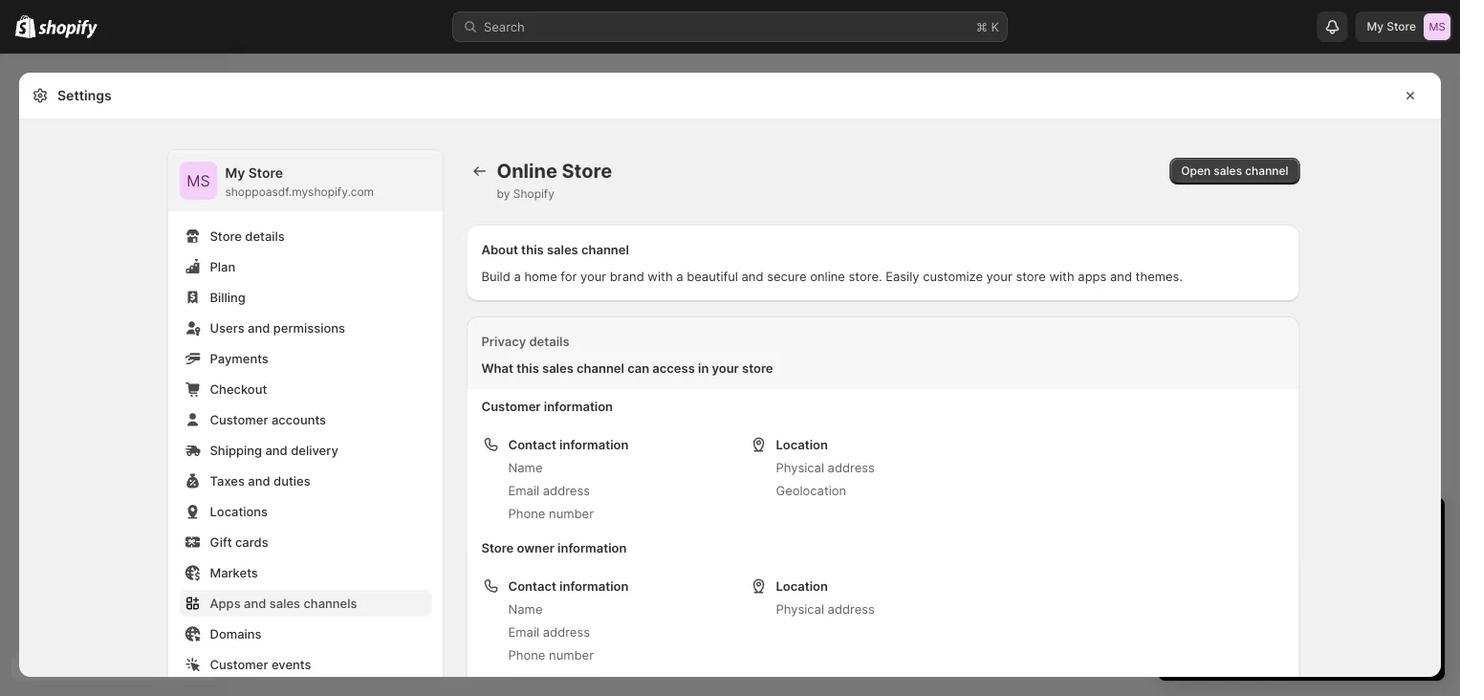 Task type: vqa. For each thing, say whether or not it's contained in the screenshot.
'themes.'
yes



Task type: describe. For each thing, give the bounding box(es) containing it.
months
[[1231, 568, 1275, 583]]

apps and sales channels link
[[179, 590, 432, 617]]

store for my store shoppoasdf.myshopify.com
[[248, 165, 283, 181]]

get:
[[1329, 549, 1352, 564]]

events
[[272, 657, 311, 672]]

plan
[[210, 259, 236, 274]]

0 horizontal spatial to
[[1221, 549, 1233, 564]]

your left brand
[[581, 269, 607, 284]]

taxes and duties link
[[179, 468, 432, 495]]

search
[[484, 19, 525, 34]]

left
[[1243, 514, 1273, 538]]

payments link
[[179, 345, 432, 372]]

settings
[[57, 88, 112, 104]]

physical for location physical address
[[776, 602, 825, 617]]

sales for what this sales channel can access in your store
[[542, 361, 574, 375]]

customer events
[[210, 657, 311, 672]]

markets
[[210, 565, 258, 580]]

and inside "link"
[[248, 320, 270, 335]]

online inside to customize your online store and add bonus features
[[1193, 607, 1228, 621]]

phone for store
[[508, 648, 546, 662]]

shipping and delivery link
[[179, 437, 432, 464]]

customer events link
[[179, 651, 432, 678]]

contact information name email address phone number for information
[[508, 437, 629, 521]]

switch to a paid plan and get:
[[1178, 549, 1352, 564]]

channel for what this sales channel can access in your store
[[577, 361, 625, 375]]

address inside location physical address
[[828, 602, 875, 617]]

information down "what this sales channel can access in your store"
[[544, 399, 613, 414]]

taxes and duties
[[210, 474, 311, 488]]

store.
[[849, 269, 883, 284]]

payments
[[210, 351, 269, 366]]

store down months
[[1245, 587, 1275, 602]]

store for online store by shopify
[[562, 159, 612, 183]]

your right access
[[712, 361, 739, 375]]

domains link
[[179, 621, 432, 648]]

gift
[[210, 535, 232, 550]]

pick
[[1263, 641, 1287, 655]]

duties
[[274, 474, 311, 488]]

my store shoppoasdf.myshopify.com
[[225, 165, 374, 199]]

information right owner
[[558, 540, 627, 555]]

customer information
[[482, 399, 613, 414]]

my store image
[[1424, 13, 1451, 40]]

themes.
[[1136, 269, 1183, 284]]

1 vertical spatial 3
[[1220, 568, 1227, 583]]

store right access
[[742, 361, 773, 375]]

users and permissions
[[210, 320, 345, 335]]

physical for location physical address geolocation
[[776, 460, 825, 475]]

to inside to customize your online store and add bonus features
[[1316, 587, 1328, 602]]

online store by shopify
[[497, 159, 612, 201]]

markets link
[[179, 560, 432, 586]]

name for store
[[508, 602, 543, 617]]

number for information
[[549, 506, 594, 521]]

delivery
[[291, 443, 338, 458]]

this for about
[[521, 242, 544, 257]]

beautiful
[[687, 269, 738, 284]]

your right the pick
[[1290, 641, 1314, 655]]

easily
[[886, 269, 920, 284]]

first 3 months for $1/month
[[1193, 568, 1354, 583]]

cards
[[235, 535, 268, 550]]

customer for customer events
[[210, 657, 268, 672]]

privacy
[[482, 334, 526, 349]]

channels
[[304, 596, 357, 611]]

geolocation
[[776, 483, 847, 498]]

k
[[992, 19, 1000, 34]]

for for your
[[561, 269, 577, 284]]

0 vertical spatial channel
[[1246, 164, 1289, 178]]

accounts
[[272, 412, 326, 427]]

sales for apps and sales channels
[[270, 596, 300, 611]]

shipping
[[210, 443, 262, 458]]

online
[[497, 159, 558, 183]]

3 days left in your trial element
[[1158, 547, 1445, 681]]

what
[[482, 361, 514, 375]]

gift cards
[[210, 535, 268, 550]]

your inside dropdown button
[[1300, 514, 1339, 538]]

shoppoasdf.myshopify.com
[[225, 185, 374, 199]]

build a home for your brand with a beautiful and secure online store. easily customize your store with apps and themes.
[[482, 269, 1183, 284]]

phone for customer
[[508, 506, 546, 521]]

my for my store shoppoasdf.myshopify.com
[[225, 165, 245, 181]]

secure
[[767, 269, 807, 284]]

customer for customer information
[[482, 399, 541, 414]]

store for my store
[[1387, 20, 1417, 33]]

trial
[[1345, 514, 1379, 538]]

can
[[628, 361, 650, 375]]

customer accounts
[[210, 412, 326, 427]]

location physical address geolocation
[[776, 437, 875, 498]]

about
[[482, 242, 518, 257]]

information down store owner information
[[560, 579, 629, 594]]

owner
[[517, 540, 555, 555]]

open sales channel link
[[1170, 158, 1301, 185]]

sales for about this sales channel
[[547, 242, 579, 257]]

number for owner
[[549, 648, 594, 662]]

billing link
[[179, 284, 432, 311]]

online inside the settings dialog
[[810, 269, 846, 284]]

brand
[[610, 269, 644, 284]]

my store
[[1367, 20, 1417, 33]]

store left owner
[[482, 540, 514, 555]]

customer for customer accounts
[[210, 412, 268, 427]]

settings dialog
[[19, 73, 1442, 696]]

about this sales channel
[[482, 242, 629, 257]]

store details link
[[179, 223, 432, 250]]

in inside dialog
[[698, 361, 709, 375]]

apps and sales channels
[[210, 596, 357, 611]]

features
[[1356, 607, 1405, 621]]

shopify image
[[38, 20, 98, 39]]

checkout
[[210, 382, 267, 397]]

pick your plan link
[[1178, 635, 1426, 662]]

details for privacy details
[[529, 334, 570, 349]]



Task type: locate. For each thing, give the bounding box(es) containing it.
my store image
[[179, 162, 218, 200]]

channel up brand
[[582, 242, 629, 257]]

for up credit
[[1278, 568, 1295, 583]]

store up the shoppoasdf.myshopify.com
[[248, 165, 283, 181]]

3 inside dropdown button
[[1178, 514, 1190, 538]]

2 phone from the top
[[508, 648, 546, 662]]

customer down checkout
[[210, 412, 268, 427]]

1 vertical spatial contact
[[508, 579, 557, 594]]

1 contact information name email address phone number from the top
[[508, 437, 629, 521]]

1 name from the top
[[508, 460, 543, 475]]

channel left can
[[577, 361, 625, 375]]

customize inside to customize your online store and add bonus features
[[1332, 587, 1392, 602]]

0 vertical spatial my
[[1367, 20, 1384, 33]]

physical
[[776, 460, 825, 475], [776, 602, 825, 617]]

1 vertical spatial my
[[225, 165, 245, 181]]

shipping and delivery
[[210, 443, 338, 458]]

to customize your online store and add bonus features
[[1193, 587, 1421, 621]]

checkout link
[[179, 376, 432, 403]]

1 location from the top
[[776, 437, 828, 452]]

for inside 3 days left in your trial element
[[1278, 568, 1295, 583]]

switch
[[1178, 549, 1217, 564]]

physical inside location physical address
[[776, 602, 825, 617]]

in inside dropdown button
[[1278, 514, 1294, 538]]

2 email from the top
[[508, 625, 540, 640]]

1 vertical spatial physical
[[776, 602, 825, 617]]

0 vertical spatial number
[[549, 506, 594, 521]]

2 horizontal spatial a
[[1236, 549, 1243, 564]]

email down owner
[[508, 625, 540, 640]]

1 vertical spatial email
[[508, 625, 540, 640]]

first
[[1193, 568, 1216, 583]]

0 vertical spatial customize
[[923, 269, 983, 284]]

0 vertical spatial email
[[508, 483, 540, 498]]

channel right open
[[1246, 164, 1289, 178]]

plan
[[1275, 549, 1300, 564], [1317, 641, 1340, 655]]

information down customer information
[[560, 437, 629, 452]]

details inside the shop settings menu element
[[245, 229, 285, 243]]

bonus
[[1317, 607, 1353, 621]]

0 vertical spatial plan
[[1275, 549, 1300, 564]]

0 vertical spatial details
[[245, 229, 285, 243]]

channel
[[1246, 164, 1289, 178], [582, 242, 629, 257], [577, 361, 625, 375]]

location
[[776, 437, 828, 452], [776, 579, 828, 594]]

3 right first
[[1220, 568, 1227, 583]]

shopify image
[[15, 15, 36, 38]]

a right build
[[514, 269, 521, 284]]

1 horizontal spatial details
[[529, 334, 570, 349]]

your up get:
[[1300, 514, 1339, 538]]

your inside to customize your online store and add bonus features
[[1395, 587, 1421, 602]]

in
[[698, 361, 709, 375], [1278, 514, 1294, 538]]

for inside the settings dialog
[[561, 269, 577, 284]]

2 contact from the top
[[508, 579, 557, 594]]

store up the plan
[[210, 229, 242, 243]]

with left apps
[[1050, 269, 1075, 284]]

customer down what on the left bottom
[[482, 399, 541, 414]]

contact information name email address phone number
[[508, 437, 629, 521], [508, 579, 629, 662]]

location for location physical address
[[776, 579, 828, 594]]

0 vertical spatial location
[[776, 437, 828, 452]]

details right privacy on the left of page
[[529, 334, 570, 349]]

access
[[653, 361, 695, 375]]

your
[[581, 269, 607, 284], [987, 269, 1013, 284], [712, 361, 739, 375], [1300, 514, 1339, 538], [1395, 587, 1421, 602], [1290, 641, 1314, 655]]

0 horizontal spatial plan
[[1275, 549, 1300, 564]]

location physical address
[[776, 579, 875, 617]]

1 vertical spatial customize
[[1332, 587, 1392, 602]]

with right brand
[[648, 269, 673, 284]]

open
[[1182, 164, 1211, 178]]

1 horizontal spatial online
[[1193, 607, 1228, 621]]

1 horizontal spatial to
[[1316, 587, 1328, 602]]

1 vertical spatial phone
[[508, 648, 546, 662]]

1 vertical spatial number
[[549, 648, 594, 662]]

days
[[1195, 514, 1238, 538]]

email for store
[[508, 625, 540, 640]]

home
[[525, 269, 557, 284]]

$50 app store credit link
[[1193, 587, 1313, 602]]

name for customer
[[508, 460, 543, 475]]

⌘ k
[[977, 19, 1000, 34]]

contact information name email address phone number down store owner information
[[508, 579, 629, 662]]

2 vertical spatial channel
[[577, 361, 625, 375]]

taxes
[[210, 474, 245, 488]]

paid
[[1247, 549, 1272, 564]]

0 horizontal spatial 3
[[1178, 514, 1190, 538]]

name down owner
[[508, 602, 543, 617]]

$50
[[1193, 587, 1216, 602]]

online
[[810, 269, 846, 284], [1193, 607, 1228, 621]]

this for what
[[517, 361, 539, 375]]

1 horizontal spatial with
[[1050, 269, 1075, 284]]

users and permissions link
[[179, 315, 432, 342]]

customize inside the settings dialog
[[923, 269, 983, 284]]

number
[[549, 506, 594, 521], [549, 648, 594, 662]]

store
[[1016, 269, 1046, 284], [742, 361, 773, 375], [1245, 587, 1275, 602], [1232, 607, 1262, 621]]

my right ms button
[[225, 165, 245, 181]]

contact information name email address phone number up store owner information
[[508, 437, 629, 521]]

my inside my store shoppoasdf.myshopify.com
[[225, 165, 245, 181]]

name down customer information
[[508, 460, 543, 475]]

0 horizontal spatial for
[[561, 269, 577, 284]]

1 vertical spatial location
[[776, 579, 828, 594]]

1 contact from the top
[[508, 437, 557, 452]]

2 name from the top
[[508, 602, 543, 617]]

location for location physical address geolocation
[[776, 437, 828, 452]]

my for my store
[[1367, 20, 1384, 33]]

3
[[1178, 514, 1190, 538], [1220, 568, 1227, 583]]

for right "home"
[[561, 269, 577, 284]]

plan up first 3 months for $1/month at the right bottom of the page
[[1275, 549, 1300, 564]]

0 vertical spatial online
[[810, 269, 846, 284]]

for
[[561, 269, 577, 284], [1278, 568, 1295, 583]]

build
[[482, 269, 511, 284]]

users
[[210, 320, 245, 335]]

dialog
[[1449, 73, 1461, 696]]

0 vertical spatial contact information name email address phone number
[[508, 437, 629, 521]]

location inside location physical address
[[776, 579, 828, 594]]

store details
[[210, 229, 285, 243]]

and
[[742, 269, 764, 284], [1111, 269, 1133, 284], [248, 320, 270, 335], [265, 443, 288, 458], [248, 474, 270, 488], [1304, 549, 1326, 564], [244, 596, 266, 611], [1265, 607, 1287, 621]]

0 horizontal spatial a
[[514, 269, 521, 284]]

what this sales channel can access in your store
[[482, 361, 773, 375]]

contact for information
[[508, 437, 557, 452]]

0 vertical spatial name
[[508, 460, 543, 475]]

domains
[[210, 627, 262, 641]]

plan down bonus
[[1317, 641, 1340, 655]]

0 vertical spatial contact
[[508, 437, 557, 452]]

contact for owner
[[508, 579, 557, 594]]

1 number from the top
[[549, 506, 594, 521]]

customer down domains
[[210, 657, 268, 672]]

online left store.
[[810, 269, 846, 284]]

store inside to customize your online store and add bonus features
[[1232, 607, 1262, 621]]

1 email from the top
[[508, 483, 540, 498]]

a left beautiful
[[677, 269, 684, 284]]

2 contact information name email address phone number from the top
[[508, 579, 629, 662]]

1 vertical spatial this
[[517, 361, 539, 375]]

1 horizontal spatial my
[[1367, 20, 1384, 33]]

online down $50
[[1193, 607, 1228, 621]]

my
[[1367, 20, 1384, 33], [225, 165, 245, 181]]

address inside location physical address geolocation
[[828, 460, 875, 475]]

store inside online store by shopify
[[562, 159, 612, 183]]

apps
[[210, 596, 241, 611]]

store left apps
[[1016, 269, 1046, 284]]

$50 app store credit
[[1193, 587, 1313, 602]]

in right the left
[[1278, 514, 1294, 538]]

pick your plan
[[1263, 641, 1340, 655]]

customer accounts link
[[179, 407, 432, 433]]

$1/month
[[1298, 568, 1354, 583]]

in right access
[[698, 361, 709, 375]]

sales down markets link
[[270, 596, 300, 611]]

my left my store icon
[[1367, 20, 1384, 33]]

0 horizontal spatial customize
[[923, 269, 983, 284]]

your up features at the right
[[1395, 587, 1421, 602]]

0 vertical spatial phone
[[508, 506, 546, 521]]

0 horizontal spatial details
[[245, 229, 285, 243]]

sales inside the shop settings menu element
[[270, 596, 300, 611]]

0 vertical spatial 3
[[1178, 514, 1190, 538]]

sales up customer information
[[542, 361, 574, 375]]

store left my store icon
[[1387, 20, 1417, 33]]

0 horizontal spatial online
[[810, 269, 846, 284]]

contact information name email address phone number for owner
[[508, 579, 629, 662]]

0 horizontal spatial my
[[225, 165, 245, 181]]

store down $50 app store credit link
[[1232, 607, 1262, 621]]

a
[[514, 269, 521, 284], [677, 269, 684, 284], [1236, 549, 1243, 564]]

1 horizontal spatial for
[[1278, 568, 1295, 583]]

1 vertical spatial online
[[1193, 607, 1228, 621]]

with
[[648, 269, 673, 284], [1050, 269, 1075, 284]]

0 vertical spatial physical
[[776, 460, 825, 475]]

to down $1/month
[[1316, 587, 1328, 602]]

apps
[[1078, 269, 1107, 284]]

customize up features at the right
[[1332, 587, 1392, 602]]

0 vertical spatial for
[[561, 269, 577, 284]]

0 vertical spatial in
[[698, 361, 709, 375]]

credit
[[1279, 587, 1313, 602]]

store inside my store shoppoasdf.myshopify.com
[[248, 165, 283, 181]]

permissions
[[273, 320, 345, 335]]

customize right easily
[[923, 269, 983, 284]]

0 horizontal spatial in
[[698, 361, 709, 375]]

1 vertical spatial channel
[[582, 242, 629, 257]]

customer
[[482, 399, 541, 414], [210, 412, 268, 427], [210, 657, 268, 672]]

1 vertical spatial contact information name email address phone number
[[508, 579, 629, 662]]

1 vertical spatial to
[[1316, 587, 1328, 602]]

location inside location physical address geolocation
[[776, 437, 828, 452]]

⌘
[[977, 19, 988, 34]]

3 days left in your trial
[[1178, 514, 1379, 538]]

2 with from the left
[[1050, 269, 1075, 284]]

this up "home"
[[521, 242, 544, 257]]

sales up "home"
[[547, 242, 579, 257]]

this down privacy details
[[517, 361, 539, 375]]

1 vertical spatial plan
[[1317, 641, 1340, 655]]

details for store details
[[245, 229, 285, 243]]

1 horizontal spatial in
[[1278, 514, 1294, 538]]

plan link
[[179, 254, 432, 280]]

1 vertical spatial name
[[508, 602, 543, 617]]

contact
[[508, 437, 557, 452], [508, 579, 557, 594]]

1 horizontal spatial a
[[677, 269, 684, 284]]

2 location from the top
[[776, 579, 828, 594]]

contact down owner
[[508, 579, 557, 594]]

1 vertical spatial for
[[1278, 568, 1295, 583]]

by
[[497, 187, 510, 201]]

sales right open
[[1214, 164, 1243, 178]]

1 with from the left
[[648, 269, 673, 284]]

and inside to customize your online store and add bonus features
[[1265, 607, 1287, 621]]

0 horizontal spatial with
[[648, 269, 673, 284]]

0 vertical spatial to
[[1221, 549, 1233, 564]]

customize
[[923, 269, 983, 284], [1332, 587, 1392, 602]]

your left apps
[[987, 269, 1013, 284]]

locations link
[[179, 498, 432, 525]]

store
[[1387, 20, 1417, 33], [562, 159, 612, 183], [248, 165, 283, 181], [210, 229, 242, 243], [482, 540, 514, 555]]

email for customer
[[508, 483, 540, 498]]

gift cards link
[[179, 529, 432, 556]]

1 phone from the top
[[508, 506, 546, 521]]

0 vertical spatial this
[[521, 242, 544, 257]]

channel for about this sales channel
[[582, 242, 629, 257]]

ms button
[[179, 162, 218, 200]]

shopify
[[513, 187, 555, 201]]

store right the online
[[562, 159, 612, 183]]

physical inside location physical address geolocation
[[776, 460, 825, 475]]

store owner information
[[482, 540, 627, 555]]

billing
[[210, 290, 246, 305]]

shop settings menu element
[[168, 150, 443, 696]]

details up plan link
[[245, 229, 285, 243]]

2 physical from the top
[[776, 602, 825, 617]]

add
[[1291, 607, 1313, 621]]

1 vertical spatial in
[[1278, 514, 1294, 538]]

1 horizontal spatial 3
[[1220, 568, 1227, 583]]

to right switch
[[1221, 549, 1233, 564]]

1 horizontal spatial plan
[[1317, 641, 1340, 655]]

a left the paid
[[1236, 549, 1243, 564]]

phone
[[508, 506, 546, 521], [508, 648, 546, 662]]

contact down customer information
[[508, 437, 557, 452]]

3 left days
[[1178, 514, 1190, 538]]

locations
[[210, 504, 268, 519]]

to
[[1221, 549, 1233, 564], [1316, 587, 1328, 602]]

1 horizontal spatial customize
[[1332, 587, 1392, 602]]

2 number from the top
[[549, 648, 594, 662]]

for for $1/month
[[1278, 568, 1295, 583]]

1 vertical spatial details
[[529, 334, 570, 349]]

email up owner
[[508, 483, 540, 498]]

customer inside 'link'
[[210, 412, 268, 427]]

app
[[1220, 587, 1242, 602]]

1 physical from the top
[[776, 460, 825, 475]]



